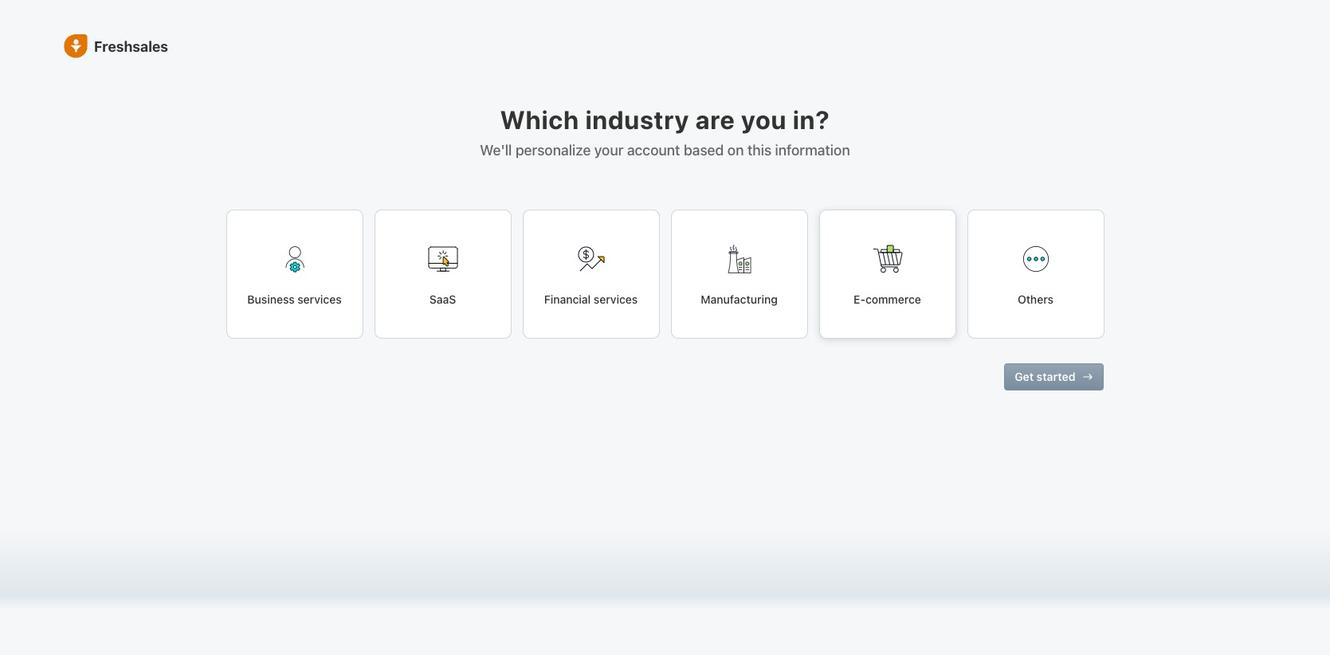 Task type: locate. For each thing, give the bounding box(es) containing it.
negotiation / lost
[[1051, 198, 1132, 210]]

services
[[298, 293, 342, 306], [594, 293, 638, 306]]

financial services icon image
[[572, 240, 610, 278]]

qualified
[[346, 196, 394, 210], [937, 199, 978, 211]]

we'll
[[480, 142, 512, 158]]

container_wx8msf4aqz5i3rn1 image
[[322, 575, 338, 591], [354, 588, 365, 599]]

services up 'accounts widgetz.io (sample)'
[[594, 293, 638, 306]]

0 horizontal spatial container_wx8msf4aqz5i3rn1 image
[[322, 575, 338, 591]]

information
[[775, 142, 850, 158]]

accounts
[[549, 320, 591, 332]]

apps in marketplace
[[100, 586, 205, 599]]

e-commerce
[[854, 293, 921, 306]]

janesampleton@gmail.com
[[780, 337, 906, 348]]

e-
[[854, 293, 866, 306]]

interested button
[[747, 195, 884, 214]]

business services icon image
[[275, 240, 314, 278]]

container_wx8msf4aqz5i3rn1 image left the 'add'
[[354, 588, 365, 599]]

row
[[354, 502, 991, 535]]

contacted link
[[610, 195, 747, 215]]

emails janesampleton@gmail.com
[[780, 320, 906, 348]]

glendale, arizona, usa link
[[318, 337, 427, 349]]

(sample)
[[602, 337, 644, 348]]

negotiation / lost link
[[1021, 195, 1158, 214]]

based
[[684, 142, 724, 158]]

commerce
[[866, 293, 921, 306]]

1 horizontal spatial container_wx8msf4aqz5i3rn1 image
[[354, 588, 365, 599]]

your
[[595, 142, 624, 158]]

widgetz.io
[[549, 337, 600, 348]]

interested link
[[747, 195, 884, 214]]

/
[[1107, 198, 1110, 210]]

2 services from the left
[[594, 293, 638, 306]]

cell
[[354, 502, 513, 534], [513, 502, 672, 534], [672, 502, 831, 534], [831, 503, 991, 535]]

to
[[356, 252, 366, 264]]

sales qualified lead
[[314, 196, 423, 210]]

are
[[696, 104, 735, 135]]

e-commerce icon image
[[869, 240, 907, 278]]

accounts widgetz.io (sample)
[[549, 320, 644, 348]]

lost
[[1112, 198, 1132, 210]]

which
[[500, 104, 580, 135]]

services for financial services
[[594, 293, 638, 306]]

glendale,
[[318, 337, 363, 349]]

negotiation
[[1051, 198, 1104, 210]]

saas
[[430, 293, 456, 306]]

contacted
[[660, 199, 708, 211]]

new
[[537, 199, 557, 211]]

no upcoming meetings with jane.
[[354, 566, 507, 578]]

business services
[[247, 293, 342, 306]]

services up location
[[298, 293, 342, 306]]

0 horizontal spatial services
[[298, 293, 342, 306]]

meetings
[[417, 566, 458, 578]]

1 horizontal spatial services
[[594, 293, 638, 306]]

files
[[100, 553, 123, 566]]

jane.
[[482, 566, 507, 578]]

which industry are you in? we'll personalize your account based on this information
[[480, 104, 850, 158]]

with
[[461, 566, 480, 578]]

upcoming
[[369, 566, 414, 578]]

apps
[[100, 586, 126, 599]]

on
[[728, 142, 744, 158]]

financial services
[[544, 293, 638, 306]]

1 services from the left
[[298, 293, 342, 306]]

manufacturing icon image
[[720, 240, 759, 278]]

mng settings image
[[258, 289, 269, 300]]

saas icon image
[[424, 240, 462, 278]]

container_wx8msf4aqz5i3rn1 image left no on the left bottom of page
[[322, 575, 338, 591]]

you
[[741, 104, 787, 135]]



Task type: vqa. For each thing, say whether or not it's contained in the screenshot.
Others icon
yes



Task type: describe. For each thing, give the bounding box(es) containing it.
freddy ai insights
[[100, 520, 192, 534]]

location glendale, arizona, usa
[[318, 321, 427, 349]]

in
[[129, 586, 138, 599]]

meeting
[[390, 587, 428, 599]]

usa
[[407, 337, 427, 349]]

arizona,
[[365, 337, 404, 349]]

lead
[[397, 196, 423, 210]]

add
[[369, 587, 387, 599]]

sales qualified lead link
[[314, 189, 436, 211]]

negotiation / lost button
[[1021, 195, 1158, 214]]

financial
[[544, 293, 591, 306]]

0 horizontal spatial qualified
[[346, 196, 394, 210]]

no
[[354, 566, 367, 578]]

business
[[247, 293, 295, 306]]

ai
[[139, 520, 149, 534]]

location
[[318, 321, 357, 333]]

marketplace
[[141, 586, 205, 599]]

freshsales
[[94, 38, 168, 55]]

emails
[[780, 320, 809, 332]]

qualified link
[[884, 195, 1021, 215]]

industry
[[586, 104, 690, 135]]

add
[[368, 252, 386, 264]]

in?
[[793, 104, 830, 135]]

insights
[[152, 520, 192, 534]]

add meeting link
[[354, 586, 507, 600]]

janesampleton@gmail.com link
[[780, 335, 906, 351]]

interested
[[794, 198, 841, 210]]

widgetz.io (sample) link
[[549, 337, 644, 348]]

freddy
[[100, 520, 136, 534]]

product logo freshsales image
[[64, 35, 88, 59]]

services for business services
[[298, 293, 342, 306]]

1 horizontal spatial qualified
[[937, 199, 978, 211]]

sales
[[314, 196, 343, 210]]

Search your CRM... text field
[[70, 39, 230, 66]]

others icon image
[[1017, 240, 1055, 278]]

manufacturing
[[701, 293, 778, 306]]

account
[[627, 142, 680, 158]]

click
[[330, 252, 353, 264]]

click to add tags
[[330, 252, 409, 264]]

tags
[[388, 252, 409, 264]]

others
[[1018, 293, 1054, 306]]

this
[[748, 142, 772, 158]]

container_wx8msf4aqz5i3rn1 image inside add meeting link
[[354, 588, 365, 599]]

personalize
[[516, 142, 591, 158]]

new link
[[474, 195, 610, 215]]

add meeting
[[369, 587, 428, 599]]



